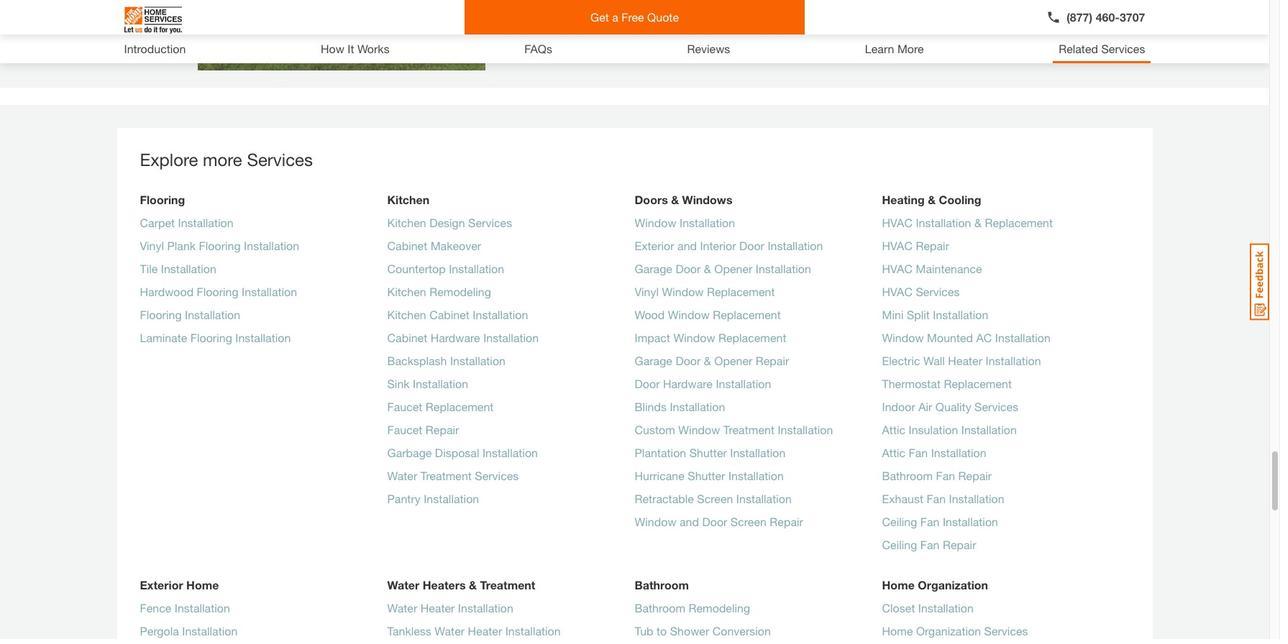 Task type: describe. For each thing, give the bounding box(es) containing it.
window down wood window replacement link
[[674, 331, 715, 345]]

and for window
[[680, 515, 699, 529]]

faucet repair link
[[387, 422, 459, 445]]

cabinet makeover link
[[387, 237, 481, 260]]

impact window replacement link
[[635, 329, 787, 352]]

window up electric
[[882, 331, 924, 345]]

door inside "exterior and interior door installation" link
[[739, 239, 765, 252]]

replacement inside the faucet replacement link
[[426, 400, 494, 414]]

countertop installation link
[[387, 260, 504, 283]]

replacement inside wood window replacement link
[[713, 308, 781, 322]]

flooring inside flooring installation 'link'
[[140, 308, 182, 322]]

water heaters & treatment
[[387, 578, 535, 592]]

1 vertical spatial bathroom
[[635, 578, 689, 592]]

door inside garage door & opener installation link
[[676, 262, 701, 276]]

tankless water heater installation link
[[387, 623, 561, 639]]

replacement inside thermostat replacement link
[[944, 377, 1012, 391]]

mini split installation
[[882, 308, 989, 322]]

closet installation
[[882, 601, 974, 615]]

& for water heaters & treatment
[[469, 578, 477, 592]]

how
[[321, 42, 344, 55]]

& for garage door & opener installation
[[704, 262, 711, 276]]

hurricane shutter installation
[[635, 469, 784, 483]]

window up wood window replacement
[[662, 285, 704, 299]]

home organization services link
[[882, 623, 1028, 639]]

replacement inside hvac installation & replacement 'link'
[[985, 216, 1053, 229]]

more
[[898, 42, 924, 55]]

indoor air quality services
[[882, 400, 1019, 414]]

plantation
[[635, 446, 686, 460]]

460-
[[1096, 10, 1120, 24]]

hurricane
[[635, 469, 685, 483]]

1 vertical spatial heater
[[421, 601, 455, 615]]

water treatment services
[[387, 469, 519, 483]]

flooring inside vinyl plank flooring installation link
[[199, 239, 241, 252]]

maintenance
[[916, 262, 982, 276]]

hvac for hvac repair
[[882, 239, 913, 252]]

window mounted ac installation link
[[882, 329, 1051, 352]]

hvac repair
[[882, 239, 949, 252]]

fence installation link
[[140, 600, 230, 623]]

water treatment services link
[[387, 468, 519, 491]]

ceiling fan installation link
[[882, 514, 998, 537]]

screen inside 'link'
[[731, 515, 767, 529]]

conversion
[[713, 624, 771, 638]]

related services
[[1059, 42, 1146, 55]]

bathroom for bathroom fan repair
[[882, 469, 933, 483]]

cabinet for hardware
[[387, 331, 427, 345]]

attic fan installation link
[[882, 445, 987, 468]]

bathroom remodeling
[[635, 601, 750, 615]]

pergola installation
[[140, 624, 238, 638]]

works
[[357, 42, 390, 55]]

and for exterior
[[678, 239, 697, 252]]

fence
[[140, 601, 171, 615]]

door inside door hardware installation link
[[635, 377, 660, 391]]

water heater installation link
[[387, 600, 514, 623]]

windows
[[682, 193, 733, 206]]

backsplash installation link
[[387, 352, 506, 375]]

fan for ceiling fan repair
[[921, 538, 940, 552]]

garage door & opener repair
[[635, 354, 789, 368]]

plank
[[167, 239, 196, 252]]

3707
[[1120, 10, 1146, 24]]

retractable
[[635, 492, 694, 506]]

mini
[[882, 308, 904, 322]]

window down vinyl window replacement link
[[668, 308, 710, 322]]

get
[[591, 10, 609, 24]]

vinyl window replacement
[[635, 285, 775, 299]]

custom window treatment installation
[[635, 423, 833, 437]]

exhaust
[[882, 492, 924, 506]]

kitchen remodeling link
[[387, 283, 491, 306]]

hvac installation & replacement link
[[882, 214, 1053, 237]]

attic insulation installation link
[[882, 422, 1017, 445]]

door inside "garage door & opener repair" link
[[676, 354, 701, 368]]

tankless water heater installation
[[387, 624, 561, 638]]

home up fence installation on the bottom left of the page
[[186, 578, 219, 592]]

hardware for cabinet
[[431, 331, 480, 345]]

hardwood flooring installation
[[140, 285, 297, 299]]

hvac services link
[[882, 283, 960, 306]]

kitchen for kitchen design services
[[387, 216, 426, 229]]

ceiling for ceiling fan repair
[[882, 538, 917, 552]]

0 vertical spatial treatment
[[723, 423, 775, 437]]

explore
[[140, 150, 198, 170]]

opener for repair
[[715, 354, 753, 368]]

wood
[[635, 308, 665, 322]]

repair inside 'link'
[[770, 515, 803, 529]]

electric
[[882, 354, 920, 368]]

shutter for hurricane
[[688, 469, 725, 483]]

thermostat replacement
[[882, 377, 1012, 391]]

hvac for hvac maintenance
[[882, 262, 913, 276]]

door hardware installation link
[[635, 375, 771, 399]]

learn
[[865, 42, 894, 55]]

exterior for exterior home
[[140, 578, 183, 592]]

garbage disposal installation link
[[387, 445, 538, 468]]

water for water heater installation
[[387, 601, 417, 615]]

home for home organization
[[882, 578, 915, 592]]

window installation
[[635, 216, 735, 229]]

1 vertical spatial cabinet
[[430, 308, 470, 322]]

attic insulation installation
[[882, 423, 1017, 437]]

kitchen cabinet installation
[[387, 308, 528, 322]]

fan for exhaust fan installation
[[927, 492, 946, 506]]

flooring installation
[[140, 308, 240, 322]]

carpet installation link
[[140, 214, 233, 237]]

replacement inside vinyl window replacement link
[[707, 285, 775, 299]]

exterior and interior door installation
[[635, 239, 823, 252]]

shutter for plantation
[[690, 446, 727, 460]]

more
[[203, 150, 242, 170]]

sink
[[387, 377, 410, 391]]

attic for attic fan installation
[[882, 446, 906, 460]]

get a free quote button
[[465, 0, 805, 35]]

exhaust fan installation
[[882, 492, 1005, 506]]

to
[[657, 624, 667, 638]]

bathroom remodeling link
[[635, 600, 750, 623]]

flooring installation link
[[140, 306, 240, 329]]

ceiling fan repair link
[[882, 537, 976, 560]]

custom
[[635, 423, 675, 437]]



Task type: vqa. For each thing, say whether or not it's contained in the screenshot.
Kitchen Remodeling link
yes



Task type: locate. For each thing, give the bounding box(es) containing it.
1 vertical spatial opener
[[715, 354, 753, 368]]

flooring up the carpet
[[140, 193, 185, 206]]

faucet for faucet repair
[[387, 423, 423, 437]]

2 hvac from the top
[[882, 239, 913, 252]]

wall
[[924, 354, 945, 368]]

4 hvac from the top
[[882, 285, 913, 299]]

1 vertical spatial organization
[[916, 624, 981, 638]]

do it for you logo image
[[124, 1, 182, 40]]

0 vertical spatial remodeling
[[430, 285, 491, 299]]

organization up closet installation
[[918, 578, 988, 592]]

faucet up garbage
[[387, 423, 423, 437]]

installation inside 'link'
[[483, 446, 538, 460]]

2 horizontal spatial treatment
[[723, 423, 775, 437]]

services inside 'link'
[[475, 469, 519, 483]]

fan down bathroom fan repair link
[[927, 492, 946, 506]]

treatment up plantation shutter installation
[[723, 423, 775, 437]]

faucet repair
[[387, 423, 459, 437]]

kitchen down the kitchen remodeling 'link' at the left of page
[[387, 308, 426, 322]]

bathroom for bathroom remodeling
[[635, 601, 686, 615]]

related
[[1059, 42, 1098, 55]]

home organization services
[[882, 624, 1028, 638]]

0 vertical spatial attic
[[882, 423, 906, 437]]

fence installation
[[140, 601, 230, 615]]

shutter up the hurricane shutter installation
[[690, 446, 727, 460]]

door down retractable screen installation link
[[702, 515, 728, 529]]

& up vinyl window replacement
[[704, 262, 711, 276]]

vinyl for vinyl window replacement
[[635, 285, 659, 299]]

exterior and interior door installation link
[[635, 237, 823, 260]]

faucet
[[387, 400, 423, 414], [387, 423, 423, 437]]

heater for water
[[468, 624, 502, 638]]

water down water heater installation link
[[435, 624, 465, 638]]

interior
[[700, 239, 736, 252]]

1 vertical spatial treatment
[[421, 469, 472, 483]]

backsplash installation
[[387, 354, 506, 368]]

exterior for exterior and interior door installation
[[635, 239, 674, 252]]

1 vertical spatial and
[[680, 515, 699, 529]]

& down impact window replacement link
[[704, 354, 711, 368]]

heating
[[882, 193, 925, 206]]

treatment down "disposal"
[[421, 469, 472, 483]]

2 opener from the top
[[715, 354, 753, 368]]

remodeling up tub to shower conversion link
[[689, 601, 750, 615]]

remodeling for kitchen remodeling
[[430, 285, 491, 299]]

home organization
[[882, 578, 988, 592]]

0 vertical spatial cabinet
[[387, 239, 427, 252]]

water up tankless
[[387, 601, 417, 615]]

tankless
[[387, 624, 431, 638]]

vinyl plank flooring installation link
[[140, 237, 299, 260]]

door right interior
[[739, 239, 765, 252]]

opener down impact window replacement link
[[715, 354, 753, 368]]

it
[[348, 42, 354, 55]]

heater down window mounted ac installation link
[[948, 354, 983, 368]]

organization
[[918, 578, 988, 592], [916, 624, 981, 638]]

hvac up mini
[[882, 285, 913, 299]]

1 garage from the top
[[635, 262, 673, 276]]

organization for home organization services
[[916, 624, 981, 638]]

heaters
[[423, 578, 466, 592]]

exhaust fan installation link
[[882, 491, 1005, 514]]

screen down hurricane shutter installation "link"
[[697, 492, 733, 506]]

split
[[907, 308, 930, 322]]

closet installation link
[[882, 600, 974, 623]]

kitchen for kitchen cabinet installation
[[387, 308, 426, 322]]

1 horizontal spatial treatment
[[480, 578, 535, 592]]

vinyl up "tile"
[[140, 239, 164, 252]]

0 vertical spatial organization
[[918, 578, 988, 592]]

kitchen for kitchen remodeling
[[387, 285, 426, 299]]

fan down insulation
[[909, 446, 928, 460]]

kitchen up cabinet makeover
[[387, 216, 426, 229]]

flooring
[[140, 193, 185, 206], [199, 239, 241, 252], [197, 285, 239, 299], [140, 308, 182, 322], [190, 331, 232, 345]]

get a free quote
[[591, 10, 679, 24]]

custom window treatment installation link
[[635, 422, 833, 445]]

& left cooling
[[928, 193, 936, 206]]

cabinet down the kitchen remodeling 'link' at the left of page
[[430, 308, 470, 322]]

remodeling inside 'link'
[[430, 285, 491, 299]]

fan
[[909, 446, 928, 460], [936, 469, 955, 483], [927, 492, 946, 506], [921, 515, 940, 529], [921, 538, 940, 552]]

countertop installation
[[387, 262, 504, 276]]

window up plantation shutter installation
[[679, 423, 720, 437]]

impact
[[635, 331, 670, 345]]

window down doors
[[635, 216, 677, 229]]

treatment inside 'link'
[[421, 469, 472, 483]]

hvac inside 'link'
[[882, 216, 913, 229]]

vinyl for vinyl plank flooring installation
[[140, 239, 164, 252]]

flooring inside hardwood flooring installation "link"
[[197, 285, 239, 299]]

0 horizontal spatial treatment
[[421, 469, 472, 483]]

fan inside 'link'
[[921, 515, 940, 529]]

0 vertical spatial faucet
[[387, 400, 423, 414]]

plantation shutter installation
[[635, 446, 786, 460]]

0 vertical spatial ceiling
[[882, 515, 917, 529]]

1 attic from the top
[[882, 423, 906, 437]]

water left heaters on the bottom left of page
[[387, 578, 420, 592]]

garage up wood
[[635, 262, 673, 276]]

indoor air quality services link
[[882, 399, 1019, 422]]

shutter inside the plantation shutter installation link
[[690, 446, 727, 460]]

1 ceiling from the top
[[882, 515, 917, 529]]

remodeling up kitchen cabinet installation
[[430, 285, 491, 299]]

heater down heaters on the bottom left of page
[[421, 601, 455, 615]]

garage down impact
[[635, 354, 673, 368]]

heating & cooling
[[882, 193, 982, 206]]

faucet for faucet replacement
[[387, 400, 423, 414]]

window down retractable
[[635, 515, 677, 529]]

flooring inside laminate flooring installation link
[[190, 331, 232, 345]]

flooring up 'flooring installation'
[[197, 285, 239, 299]]

kitchen inside kitchen cabinet installation link
[[387, 308, 426, 322]]

quality
[[936, 400, 972, 414]]

retractable screen installation
[[635, 492, 792, 506]]

hvac maintenance link
[[882, 260, 982, 283]]

bathroom up bathroom remodeling
[[635, 578, 689, 592]]

kitchen for kitchen
[[387, 193, 430, 206]]

bathroom fan repair
[[882, 469, 992, 483]]

exterior home
[[140, 578, 219, 592]]

2 faucet from the top
[[387, 423, 423, 437]]

water heater installation
[[387, 601, 514, 615]]

disposal
[[435, 446, 479, 460]]

kitchen down countertop
[[387, 285, 426, 299]]

attic for attic insulation installation
[[882, 423, 906, 437]]

hvac for hvac installation & replacement
[[882, 216, 913, 229]]

vinyl
[[140, 239, 164, 252], [635, 285, 659, 299]]

2 horizontal spatial heater
[[948, 354, 983, 368]]

window inside 'link'
[[635, 515, 677, 529]]

2 vertical spatial treatment
[[480, 578, 535, 592]]

cabinet for makeover
[[387, 239, 427, 252]]

ceiling down exhaust
[[882, 515, 917, 529]]

indoor
[[882, 400, 916, 414]]

bathroom up to on the right of page
[[635, 601, 686, 615]]

faqs
[[525, 42, 552, 55]]

2 attic from the top
[[882, 446, 906, 460]]

garage for garage door & opener installation
[[635, 262, 673, 276]]

1 opener from the top
[[715, 262, 753, 276]]

screen down retractable screen installation link
[[731, 515, 767, 529]]

flooring up laminate at the bottom left of page
[[140, 308, 182, 322]]

vinyl plank flooring installation
[[140, 239, 299, 252]]

door hardware installation
[[635, 377, 771, 391]]

bathroom fan repair link
[[882, 468, 992, 491]]

vinyl window replacement link
[[635, 283, 775, 306]]

0 vertical spatial opener
[[715, 262, 753, 276]]

2 vertical spatial bathroom
[[635, 601, 686, 615]]

& down cooling
[[975, 216, 982, 229]]

exterior down "window installation" link
[[635, 239, 674, 252]]

bathroom up exhaust
[[882, 469, 933, 483]]

flooring down flooring installation 'link'
[[190, 331, 232, 345]]

0 vertical spatial bathroom
[[882, 469, 933, 483]]

faucet down sink
[[387, 400, 423, 414]]

1 horizontal spatial hardware
[[663, 377, 713, 391]]

door up vinyl window replacement
[[676, 262, 701, 276]]

& for hvac installation & replacement
[[975, 216, 982, 229]]

vinyl up wood
[[635, 285, 659, 299]]

opener for installation
[[715, 262, 753, 276]]

1 vertical spatial exterior
[[140, 578, 183, 592]]

doors
[[635, 193, 668, 206]]

cooling
[[939, 193, 982, 206]]

kitchen up "kitchen design services"
[[387, 193, 430, 206]]

reviews
[[687, 42, 730, 55]]

4 kitchen from the top
[[387, 308, 426, 322]]

1 kitchen from the top
[[387, 193, 430, 206]]

free
[[622, 10, 644, 24]]

shutter inside hurricane shutter installation "link"
[[688, 469, 725, 483]]

hardwood flooring installation link
[[140, 283, 297, 306]]

0 vertical spatial shutter
[[690, 446, 727, 460]]

ceiling inside 'link'
[[882, 515, 917, 529]]

kitchen design services
[[387, 216, 512, 229]]

hvac services
[[882, 285, 960, 299]]

and inside 'link'
[[680, 515, 699, 529]]

home up closet
[[882, 578, 915, 592]]

1 vertical spatial attic
[[882, 446, 906, 460]]

pergola installation link
[[140, 623, 238, 639]]

hvac up hvac maintenance
[[882, 239, 913, 252]]

water up the pantry
[[387, 469, 417, 483]]

& inside 'link'
[[975, 216, 982, 229]]

tile
[[140, 262, 158, 276]]

hardware down kitchen cabinet installation link
[[431, 331, 480, 345]]

window and door screen repair link
[[635, 514, 803, 537]]

garage
[[635, 262, 673, 276], [635, 354, 673, 368]]

heater for wall
[[948, 354, 983, 368]]

cabinet up countertop
[[387, 239, 427, 252]]

remodeling for bathroom remodeling
[[689, 601, 750, 615]]

0 horizontal spatial heater
[[421, 601, 455, 615]]

cabinet hardware installation link
[[387, 329, 539, 352]]

0 vertical spatial and
[[678, 239, 697, 252]]

0 vertical spatial exterior
[[635, 239, 674, 252]]

retractable screen installation link
[[635, 491, 792, 514]]

1 vertical spatial shutter
[[688, 469, 725, 483]]

replacement inside impact window replacement link
[[719, 331, 787, 345]]

laminate flooring installation
[[140, 331, 291, 345]]

3 kitchen from the top
[[387, 285, 426, 299]]

1 horizontal spatial heater
[[468, 624, 502, 638]]

hvac down hvac repair link
[[882, 262, 913, 276]]

hvac for hvac services
[[882, 285, 913, 299]]

thermostat
[[882, 377, 941, 391]]

1 vertical spatial hardware
[[663, 377, 713, 391]]

tub to shower conversion
[[635, 624, 771, 638]]

& right heaters on the bottom left of page
[[469, 578, 477, 592]]

opener
[[715, 262, 753, 276], [715, 354, 753, 368]]

attic fan installation
[[882, 446, 987, 460]]

pantry installation link
[[387, 491, 479, 514]]

hardwood
[[140, 285, 194, 299]]

& right doors
[[671, 193, 679, 206]]

garage door & opener installation
[[635, 262, 811, 276]]

faucet replacement link
[[387, 399, 494, 422]]

1 hvac from the top
[[882, 216, 913, 229]]

0 horizontal spatial exterior
[[140, 578, 183, 592]]

organization down the closet installation link
[[916, 624, 981, 638]]

fan down attic fan installation link
[[936, 469, 955, 483]]

garbage disposal installation
[[387, 446, 538, 460]]

pergola
[[140, 624, 179, 638]]

flooring right plank
[[199, 239, 241, 252]]

hardware for door
[[663, 377, 713, 391]]

2 vertical spatial cabinet
[[387, 331, 427, 345]]

fan for attic fan installation
[[909, 446, 928, 460]]

1 horizontal spatial remodeling
[[689, 601, 750, 615]]

electric wall heater installation
[[882, 354, 1041, 368]]

kitchen inside the kitchen remodeling 'link'
[[387, 285, 426, 299]]

2 kitchen from the top
[[387, 216, 426, 229]]

hardware up blinds installation
[[663, 377, 713, 391]]

introduction
[[124, 42, 186, 55]]

kitchen
[[387, 193, 430, 206], [387, 216, 426, 229], [387, 285, 426, 299], [387, 308, 426, 322]]

0 vertical spatial garage
[[635, 262, 673, 276]]

closet
[[882, 601, 915, 615]]

heater down water heater installation link
[[468, 624, 502, 638]]

treatment
[[723, 423, 775, 437], [421, 469, 472, 483], [480, 578, 535, 592]]

door up blinds
[[635, 377, 660, 391]]

kitchen cabinet installation link
[[387, 306, 528, 329]]

and down retractable screen installation link
[[680, 515, 699, 529]]

0 vertical spatial vinyl
[[140, 239, 164, 252]]

mounted
[[927, 331, 973, 345]]

opener down "exterior and interior door installation" link
[[715, 262, 753, 276]]

garage for garage door & opener repair
[[635, 354, 673, 368]]

0 horizontal spatial remodeling
[[430, 285, 491, 299]]

water inside 'link'
[[387, 469, 417, 483]]

1 vertical spatial remodeling
[[689, 601, 750, 615]]

0 horizontal spatial vinyl
[[140, 239, 164, 252]]

garage door & opener repair link
[[635, 352, 789, 375]]

2 ceiling from the top
[[882, 538, 917, 552]]

cabinet up backsplash
[[387, 331, 427, 345]]

air
[[919, 400, 933, 414]]

exterior up "fence"
[[140, 578, 183, 592]]

ceiling for ceiling fan installation
[[882, 515, 917, 529]]

organization for home organization
[[918, 578, 988, 592]]

water for water treatment services
[[387, 469, 417, 483]]

ceiling fan repair
[[882, 538, 976, 552]]

1 vertical spatial ceiling
[[882, 538, 917, 552]]

0 vertical spatial hardware
[[431, 331, 480, 345]]

treatment up the tankless water heater installation
[[480, 578, 535, 592]]

services
[[1102, 42, 1146, 55], [247, 150, 313, 170], [468, 216, 512, 229], [916, 285, 960, 299], [975, 400, 1019, 414], [475, 469, 519, 483], [984, 624, 1028, 638]]

thermostat replacement link
[[882, 375, 1012, 399]]

door up door hardware installation
[[676, 354, 701, 368]]

fan for ceiling fan installation
[[921, 515, 940, 529]]

home for home organization services
[[882, 624, 913, 638]]

hvac down heating
[[882, 216, 913, 229]]

1 horizontal spatial vinyl
[[635, 285, 659, 299]]

ceiling down ceiling fan installation 'link'
[[882, 538, 917, 552]]

0 vertical spatial screen
[[697, 492, 733, 506]]

1 vertical spatial vinyl
[[635, 285, 659, 299]]

0 horizontal spatial hardware
[[431, 331, 480, 345]]

and down "window installation" link
[[678, 239, 697, 252]]

2 vertical spatial heater
[[468, 624, 502, 638]]

1 vertical spatial screen
[[731, 515, 767, 529]]

kitchen inside 'kitchen design services' link
[[387, 216, 426, 229]]

shutter down the plantation shutter installation link
[[688, 469, 725, 483]]

3 hvac from the top
[[882, 262, 913, 276]]

1 faucet from the top
[[387, 400, 423, 414]]

makeover
[[431, 239, 481, 252]]

how it works
[[321, 42, 390, 55]]

fan for bathroom fan repair
[[936, 469, 955, 483]]

fan down ceiling fan installation 'link'
[[921, 538, 940, 552]]

door inside window and door screen repair 'link'
[[702, 515, 728, 529]]

home down closet
[[882, 624, 913, 638]]

2 garage from the top
[[635, 354, 673, 368]]

1 vertical spatial faucet
[[387, 423, 423, 437]]

0 vertical spatial heater
[[948, 354, 983, 368]]

1 vertical spatial garage
[[635, 354, 673, 368]]

feedback link image
[[1250, 243, 1270, 321]]

fan up the ceiling fan repair
[[921, 515, 940, 529]]

home
[[186, 578, 219, 592], [882, 578, 915, 592], [882, 624, 913, 638]]

water for water heaters & treatment
[[387, 578, 420, 592]]

1 horizontal spatial exterior
[[635, 239, 674, 252]]

replacement
[[985, 216, 1053, 229], [707, 285, 775, 299], [713, 308, 781, 322], [719, 331, 787, 345], [944, 377, 1012, 391], [426, 400, 494, 414]]

& for garage door & opener repair
[[704, 354, 711, 368]]



